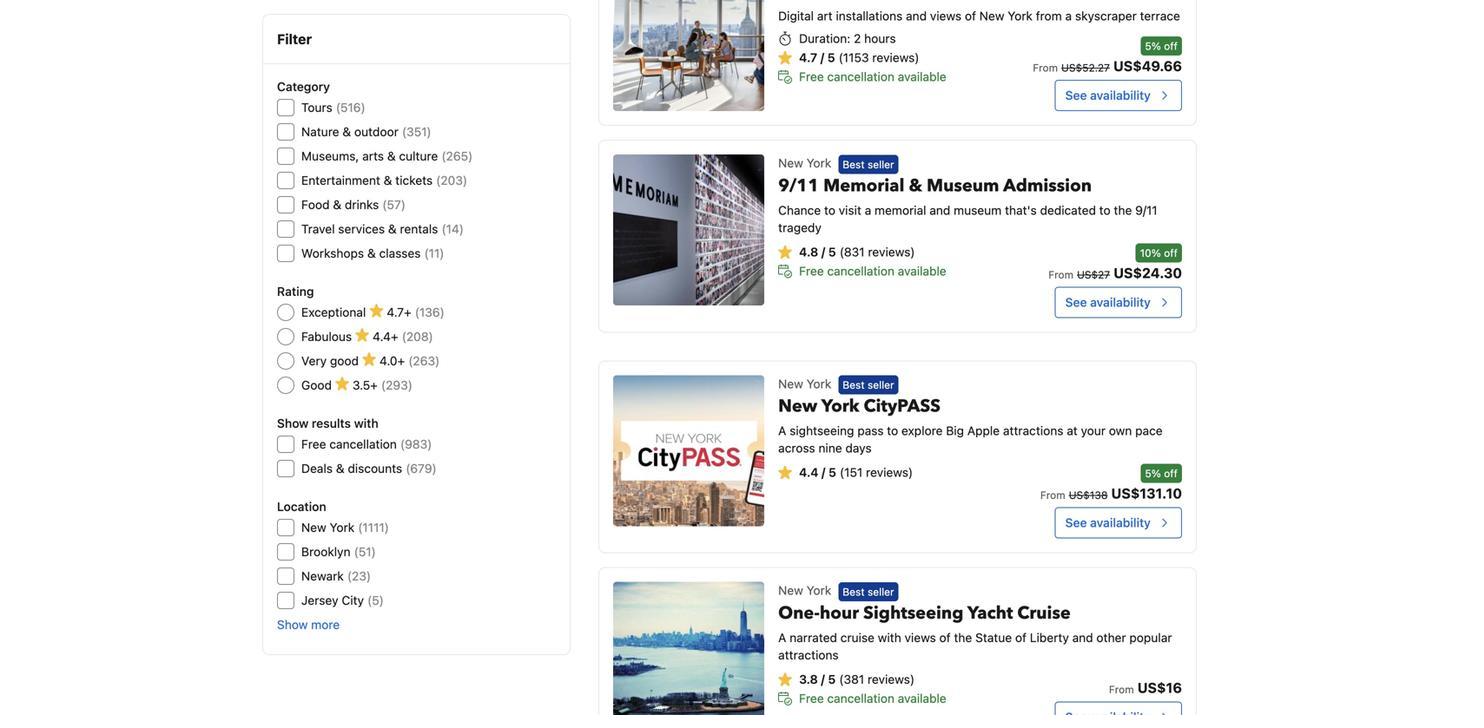 Task type: vqa. For each thing, say whether or not it's contained in the screenshot.


Task type: locate. For each thing, give the bounding box(es) containing it.
(51)
[[354, 545, 376, 559]]

/ right 4.7
[[820, 50, 824, 65]]

attractions down narrated at the right bottom of the page
[[778, 648, 839, 663]]

(14)
[[442, 222, 464, 236]]

of
[[965, 9, 976, 23], [939, 631, 951, 645], [1015, 631, 1027, 645]]

the left statue
[[954, 631, 972, 645]]

1 see availability from the top
[[1065, 88, 1151, 102]]

0 vertical spatial with
[[354, 416, 378, 431]]

1 5% off from the top
[[1145, 40, 1178, 52]]

to left visit
[[824, 203, 835, 217]]

2 off from the top
[[1164, 247, 1178, 259]]

& down services
[[367, 246, 376, 261]]

from inside "from us$16"
[[1109, 684, 1134, 696]]

3 off from the top
[[1164, 468, 1178, 480]]

0 vertical spatial off
[[1164, 40, 1178, 52]]

(381
[[839, 673, 864, 687]]

2 vertical spatial and
[[1072, 631, 1093, 645]]

3 seller from the top
[[868, 586, 894, 598]]

outdoor
[[354, 125, 399, 139]]

2 5% off from the top
[[1145, 468, 1178, 480]]

2 free cancellation available from the top
[[799, 264, 946, 278]]

& down museums, arts & culture (265)
[[384, 173, 392, 188]]

1 vertical spatial free cancellation available
[[799, 264, 946, 278]]

seller for citypass
[[868, 379, 894, 391]]

1 vertical spatial 5%
[[1145, 468, 1161, 480]]

/ for 4.7
[[820, 50, 824, 65]]

/
[[820, 50, 824, 65], [821, 245, 825, 259], [822, 466, 825, 480], [821, 673, 825, 687]]

of down sightseeing
[[939, 631, 951, 645]]

availability down from us$52.27 us$49.66
[[1090, 88, 1151, 102]]

attractions left at
[[1003, 424, 1064, 438]]

0 vertical spatial show
[[277, 416, 309, 431]]

show for show more
[[277, 618, 308, 632]]

2 best seller from the top
[[843, 379, 894, 391]]

2 horizontal spatial and
[[1072, 631, 1093, 645]]

0 vertical spatial best seller
[[843, 158, 894, 171]]

jersey city (5)
[[301, 594, 384, 608]]

1 new york from the top
[[778, 156, 831, 170]]

5 left (381
[[828, 673, 836, 687]]

best seller
[[843, 158, 894, 171], [843, 379, 894, 391], [843, 586, 894, 598]]

1 vertical spatial new york
[[778, 377, 831, 391]]

(516)
[[336, 100, 365, 115]]

1 horizontal spatial 9/11
[[1135, 203, 1158, 217]]

0 horizontal spatial to
[[824, 203, 835, 217]]

available down memorial
[[898, 264, 946, 278]]

9/11 up 10%
[[1135, 203, 1158, 217]]

and right "installations"
[[906, 9, 927, 23]]

9/11 up chance
[[778, 174, 819, 198]]

to inside the new york citypass a sightseeing pass to explore big apple attractions at your own pace across nine days
[[887, 424, 898, 438]]

attractions inside one-hour sightseeing yacht cruise a narrated cruise with views of the statue of liberty and other popular attractions
[[778, 648, 839, 663]]

best for memorial
[[843, 158, 865, 171]]

food
[[301, 198, 330, 212]]

travel services & rentals (14)
[[301, 222, 464, 236]]

and left other
[[1072, 631, 1093, 645]]

summit one vanderbilt tickets image
[[613, 0, 764, 111]]

9/11
[[778, 174, 819, 198], [1135, 203, 1158, 217]]

& right deals
[[336, 462, 344, 476]]

tragedy
[[778, 220, 822, 235]]

views
[[930, 9, 962, 23], [905, 631, 936, 645]]

1 vertical spatial see availability
[[1065, 295, 1151, 309]]

1 off from the top
[[1164, 40, 1178, 52]]

3.5+
[[353, 378, 378, 393]]

1 vertical spatial a
[[778, 631, 786, 645]]

5% off for us$49.66
[[1145, 40, 1178, 52]]

1 best from the top
[[843, 158, 865, 171]]

1 vertical spatial best seller
[[843, 379, 894, 391]]

from left us$138
[[1040, 490, 1065, 502]]

new york up one-
[[778, 584, 831, 598]]

classes
[[379, 246, 421, 261]]

the
[[1114, 203, 1132, 217], [954, 631, 972, 645]]

1 horizontal spatial attractions
[[1003, 424, 1064, 438]]

2 vertical spatial free cancellation available
[[799, 692, 946, 706]]

3 best seller from the top
[[843, 586, 894, 598]]

brooklyn (51)
[[301, 545, 376, 559]]

4.7+ (136)
[[387, 305, 445, 320]]

with inside one-hour sightseeing yacht cruise a narrated cruise with views of the statue of liberty and other popular attractions
[[878, 631, 901, 645]]

2 seller from the top
[[868, 379, 894, 391]]

1 vertical spatial a
[[865, 203, 871, 217]]

rating
[[277, 284, 314, 299]]

1 vertical spatial off
[[1164, 247, 1178, 259]]

from left us$27
[[1049, 269, 1074, 281]]

a right the from
[[1065, 9, 1072, 23]]

/ right 4.4
[[822, 466, 825, 480]]

attractions
[[1003, 424, 1064, 438], [778, 648, 839, 663]]

seller up citypass
[[868, 379, 894, 391]]

2 see from the top
[[1065, 295, 1087, 309]]

us$52.27
[[1061, 62, 1110, 74]]

2 horizontal spatial to
[[1099, 203, 1111, 217]]

services
[[338, 222, 385, 236]]

1 best seller from the top
[[843, 158, 894, 171]]

3 see from the top
[[1065, 516, 1087, 530]]

off up us$131.10
[[1164, 468, 1178, 480]]

0 horizontal spatial of
[[939, 631, 951, 645]]

show left more
[[277, 618, 308, 632]]

reviews) right (151 at bottom right
[[866, 466, 913, 480]]

2 vertical spatial best seller
[[843, 586, 894, 598]]

0 vertical spatial attractions
[[1003, 424, 1064, 438]]

new york
[[778, 156, 831, 170], [778, 377, 831, 391], [778, 584, 831, 598]]

see availability
[[1065, 88, 1151, 102], [1065, 295, 1151, 309], [1065, 516, 1151, 530]]

/ right 4.8
[[821, 245, 825, 259]]

5 left (151 at bottom right
[[829, 466, 836, 480]]

0 horizontal spatial attractions
[[778, 648, 839, 663]]

days
[[845, 441, 872, 456]]

& right food
[[333, 198, 341, 212]]

available down 3.8 / 5 (381 reviews)
[[898, 692, 946, 706]]

0 vertical spatial 5% off
[[1145, 40, 1178, 52]]

availability for new york citypass
[[1090, 516, 1151, 530]]

free down 3.8 on the right bottom of the page
[[799, 692, 824, 706]]

2 vertical spatial see availability
[[1065, 516, 1151, 530]]

see availability for 9/11 memorial & museum admission
[[1065, 295, 1151, 309]]

1 5% from the top
[[1145, 40, 1161, 52]]

reviews) right (381
[[868, 673, 915, 687]]

to right pass
[[887, 424, 898, 438]]

2 vertical spatial seller
[[868, 586, 894, 598]]

best up memorial
[[843, 158, 865, 171]]

a down one-
[[778, 631, 786, 645]]

2 vertical spatial best
[[843, 586, 865, 598]]

apple
[[967, 424, 1000, 438]]

best seller for york
[[843, 379, 894, 391]]

0 vertical spatial 9/11
[[778, 174, 819, 198]]

0 vertical spatial views
[[930, 9, 962, 23]]

1 vertical spatial the
[[954, 631, 972, 645]]

0 vertical spatial see availability
[[1065, 88, 1151, 102]]

& up memorial
[[909, 174, 922, 198]]

see availability down from us$138 us$131.10
[[1065, 516, 1151, 530]]

off right 10%
[[1164, 247, 1178, 259]]

reviews) right (831
[[868, 245, 915, 259]]

see availability down from us$52.27 us$49.66
[[1065, 88, 1151, 102]]

&
[[343, 125, 351, 139], [387, 149, 396, 163], [384, 173, 392, 188], [909, 174, 922, 198], [333, 198, 341, 212], [388, 222, 397, 236], [367, 246, 376, 261], [336, 462, 344, 476]]

5
[[827, 50, 835, 65], [828, 245, 836, 259], [829, 466, 836, 480], [828, 673, 836, 687]]

1 horizontal spatial the
[[1114, 203, 1132, 217]]

1 vertical spatial available
[[898, 264, 946, 278]]

to right 'dedicated'
[[1099, 203, 1111, 217]]

free cancellation available down 4.7 / 5 (1153 reviews)
[[799, 69, 946, 84]]

1 vertical spatial attractions
[[778, 648, 839, 663]]

1 horizontal spatial and
[[930, 203, 950, 217]]

3 best from the top
[[843, 586, 865, 598]]

reviews) down 'hours'
[[872, 50, 919, 65]]

5% up us$49.66
[[1145, 40, 1161, 52]]

0 vertical spatial availability
[[1090, 88, 1151, 102]]

results
[[312, 416, 351, 431]]

4.4
[[799, 466, 819, 480]]

0 vertical spatial a
[[778, 424, 786, 438]]

2 a from the top
[[778, 631, 786, 645]]

good
[[330, 354, 359, 368]]

new york up chance
[[778, 156, 831, 170]]

a up across
[[778, 424, 786, 438]]

0 vertical spatial seller
[[868, 158, 894, 171]]

memorial
[[875, 203, 926, 217]]

4.4 / 5 (151 reviews)
[[799, 466, 913, 480]]

best up hour
[[843, 586, 865, 598]]

0 vertical spatial new york
[[778, 156, 831, 170]]

5 down duration:
[[827, 50, 835, 65]]

best seller up citypass
[[843, 379, 894, 391]]

off up us$49.66
[[1164, 40, 1178, 52]]

available for &
[[898, 264, 946, 278]]

1 availability from the top
[[1090, 88, 1151, 102]]

2 vertical spatial see
[[1065, 516, 1087, 530]]

tours
[[301, 100, 332, 115]]

0 vertical spatial free cancellation available
[[799, 69, 946, 84]]

available down 4.7 / 5 (1153 reviews)
[[898, 69, 946, 84]]

nine
[[819, 441, 842, 456]]

0 horizontal spatial a
[[865, 203, 871, 217]]

visit
[[839, 203, 861, 217]]

3 see availability from the top
[[1065, 516, 1151, 530]]

1 horizontal spatial a
[[1065, 9, 1072, 23]]

cancellation down 3.8 / 5 (381 reviews)
[[827, 692, 895, 706]]

to for 9/11 memorial & museum admission
[[824, 203, 835, 217]]

one-hour sightseeing yacht cruise image
[[613, 582, 764, 716]]

2 vertical spatial available
[[898, 692, 946, 706]]

new york up the sightseeing at bottom right
[[778, 377, 831, 391]]

sightseeing
[[790, 424, 854, 438]]

0 vertical spatial see
[[1065, 88, 1087, 102]]

with up the free cancellation (983)
[[354, 416, 378, 431]]

from us$138 us$131.10
[[1040, 486, 1182, 502]]

workshops
[[301, 246, 364, 261]]

from inside from us$138 us$131.10
[[1040, 490, 1065, 502]]

workshops & classes (11)
[[301, 246, 444, 261]]

the right 'dedicated'
[[1114, 203, 1132, 217]]

seller up sightseeing
[[868, 586, 894, 598]]

2 best from the top
[[843, 379, 865, 391]]

from left us$16
[[1109, 684, 1134, 696]]

/ for 3.8
[[821, 673, 825, 687]]

1 horizontal spatial with
[[878, 631, 901, 645]]

other
[[1097, 631, 1126, 645]]

availability for 9/11 memorial & museum admission
[[1090, 295, 1151, 309]]

big
[[946, 424, 964, 438]]

(351)
[[402, 125, 431, 139]]

0 horizontal spatial with
[[354, 416, 378, 431]]

5% for us$49.66
[[1145, 40, 1161, 52]]

drinks
[[345, 198, 379, 212]]

5 for 3.8 / 5
[[828, 673, 836, 687]]

1 vertical spatial see
[[1065, 295, 1087, 309]]

2 show from the top
[[277, 618, 308, 632]]

from for us$27
[[1049, 269, 1074, 281]]

availability down from us$27 us$24.30 at right
[[1090, 295, 1151, 309]]

chance
[[778, 203, 821, 217]]

the inside one-hour sightseeing yacht cruise a narrated cruise with views of the statue of liberty and other popular attractions
[[954, 631, 972, 645]]

across
[[778, 441, 815, 456]]

free cancellation available down 4.8 / 5 (831 reviews) on the top of the page
[[799, 264, 946, 278]]

city
[[342, 594, 364, 608]]

and
[[906, 9, 927, 23], [930, 203, 950, 217], [1072, 631, 1093, 645]]

1 vertical spatial with
[[878, 631, 901, 645]]

see down us$27
[[1065, 295, 1087, 309]]

seller
[[868, 158, 894, 171], [868, 379, 894, 391], [868, 586, 894, 598]]

1 show from the top
[[277, 416, 309, 431]]

2 5% from the top
[[1145, 468, 1161, 480]]

see for 9/11 memorial & museum admission
[[1065, 295, 1087, 309]]

show left results
[[277, 416, 309, 431]]

views down sightseeing
[[905, 631, 936, 645]]

1 available from the top
[[898, 69, 946, 84]]

york
[[1008, 9, 1033, 23], [807, 156, 831, 170], [807, 377, 831, 391], [821, 395, 859, 419], [330, 521, 355, 535], [807, 584, 831, 598]]

0 vertical spatial the
[[1114, 203, 1132, 217]]

2 available from the top
[[898, 264, 946, 278]]

culture
[[399, 149, 438, 163]]

and down museum
[[930, 203, 950, 217]]

1 seller from the top
[[868, 158, 894, 171]]

best up pass
[[843, 379, 865, 391]]

yacht
[[967, 602, 1013, 626]]

2 see availability from the top
[[1065, 295, 1151, 309]]

from inside from us$27 us$24.30
[[1049, 269, 1074, 281]]

(11)
[[424, 246, 444, 261]]

1 horizontal spatial to
[[887, 424, 898, 438]]

of left the from
[[965, 9, 976, 23]]

5% off for us$131.10
[[1145, 468, 1178, 480]]

1 vertical spatial 5% off
[[1145, 468, 1178, 480]]

off for 9/11 memorial & museum admission
[[1164, 247, 1178, 259]]

0 horizontal spatial the
[[954, 631, 972, 645]]

show
[[277, 416, 309, 431], [277, 618, 308, 632]]

1 a from the top
[[778, 424, 786, 438]]

see availability down from us$27 us$24.30 at right
[[1065, 295, 1151, 309]]

4.4+ (208)
[[373, 330, 433, 344]]

from
[[1033, 62, 1058, 74], [1049, 269, 1074, 281], [1040, 490, 1065, 502], [1109, 684, 1134, 696]]

2 availability from the top
[[1090, 295, 1151, 309]]

us$27
[[1077, 269, 1110, 281]]

0 vertical spatial 5%
[[1145, 40, 1161, 52]]

3 available from the top
[[898, 692, 946, 706]]

with right 'cruise'
[[878, 631, 901, 645]]

the inside 9/11 memorial & museum admission chance to visit a memorial and museum that's dedicated to the 9/11 tragedy
[[1114, 203, 1132, 217]]

with
[[354, 416, 378, 431], [878, 631, 901, 645]]

0 vertical spatial best
[[843, 158, 865, 171]]

a right visit
[[865, 203, 871, 217]]

/ right 3.8 on the right bottom of the page
[[821, 673, 825, 687]]

of right statue
[[1015, 631, 1027, 645]]

/ for 4.4
[[822, 466, 825, 480]]

3.8 / 5 (381 reviews)
[[799, 673, 915, 687]]

3 new york from the top
[[778, 584, 831, 598]]

show inside button
[[277, 618, 308, 632]]

(265)
[[441, 149, 473, 163]]

free cancellation available down 3.8 / 5 (381 reviews)
[[799, 692, 946, 706]]

best seller up hour
[[843, 586, 894, 598]]

1 vertical spatial availability
[[1090, 295, 1151, 309]]

4.0+
[[380, 354, 405, 368]]

free down 4.7
[[799, 69, 824, 84]]

fabulous
[[301, 330, 352, 344]]

2 new york from the top
[[778, 377, 831, 391]]

free up deals
[[301, 437, 326, 452]]

digital
[[778, 9, 814, 23]]

new york citypass a sightseeing pass to explore big apple attractions at your own pace across nine days
[[778, 395, 1163, 456]]

a
[[1065, 9, 1072, 23], [865, 203, 871, 217]]

1 vertical spatial show
[[277, 618, 308, 632]]

5%
[[1145, 40, 1161, 52], [1145, 468, 1161, 480]]

reviews) for 3.8 / 5 (381 reviews)
[[868, 673, 915, 687]]

best seller up memorial
[[843, 158, 894, 171]]

views right "installations"
[[930, 9, 962, 23]]

5 left (831
[[828, 245, 836, 259]]

0 vertical spatial a
[[1065, 9, 1072, 23]]

travel
[[301, 222, 335, 236]]

5% up us$131.10
[[1145, 468, 1161, 480]]

cancellation down 4.7 / 5 (1153 reviews)
[[827, 69, 895, 84]]

1 vertical spatial and
[[930, 203, 950, 217]]

seller up memorial
[[868, 158, 894, 171]]

1 vertical spatial 9/11
[[1135, 203, 1158, 217]]

1 vertical spatial best
[[843, 379, 865, 391]]

5% off up us$49.66
[[1145, 40, 1178, 52]]

nature & outdoor (351)
[[301, 125, 431, 139]]

at
[[1067, 424, 1078, 438]]

2 vertical spatial new york
[[778, 584, 831, 598]]

see down us$52.27
[[1065, 88, 1087, 102]]

from inside from us$52.27 us$49.66
[[1033, 62, 1058, 74]]

from left us$52.27
[[1033, 62, 1058, 74]]

1 vertical spatial seller
[[868, 379, 894, 391]]

art
[[817, 9, 833, 23]]

from us$52.27 us$49.66
[[1033, 58, 1182, 74]]

free
[[799, 69, 824, 84], [799, 264, 824, 278], [301, 437, 326, 452], [799, 692, 824, 706]]

2 vertical spatial availability
[[1090, 516, 1151, 530]]

to
[[824, 203, 835, 217], [1099, 203, 1111, 217], [887, 424, 898, 438]]

3 availability from the top
[[1090, 516, 1151, 530]]

availability down from us$138 us$131.10
[[1090, 516, 1151, 530]]

1 vertical spatial views
[[905, 631, 936, 645]]

see down us$138
[[1065, 516, 1087, 530]]

3 free cancellation available from the top
[[799, 692, 946, 706]]

from for us$16
[[1109, 684, 1134, 696]]

0 horizontal spatial and
[[906, 9, 927, 23]]

from
[[1036, 9, 1062, 23]]

/ for 4.8
[[821, 245, 825, 259]]

to for new york citypass
[[887, 424, 898, 438]]

4.7
[[799, 50, 817, 65]]

reviews)
[[872, 50, 919, 65], [868, 245, 915, 259], [866, 466, 913, 480], [868, 673, 915, 687]]

0 horizontal spatial 9/11
[[778, 174, 819, 198]]

2 vertical spatial off
[[1164, 468, 1178, 480]]

5% off up us$131.10
[[1145, 468, 1178, 480]]

best for york
[[843, 379, 865, 391]]

0 vertical spatial available
[[898, 69, 946, 84]]



Task type: describe. For each thing, give the bounding box(es) containing it.
memorial
[[823, 174, 904, 198]]

a inside one-hour sightseeing yacht cruise a narrated cruise with views of the statue of liberty and other popular attractions
[[778, 631, 786, 645]]

museum
[[954, 203, 1002, 217]]

& right arts
[[387, 149, 396, 163]]

(203)
[[436, 173, 467, 188]]

one-
[[778, 602, 820, 626]]

(983)
[[400, 437, 432, 452]]

your
[[1081, 424, 1106, 438]]

see availability for new york citypass
[[1065, 516, 1151, 530]]

new york for one-
[[778, 584, 831, 598]]

from for us$52.27
[[1033, 62, 1058, 74]]

0 vertical spatial and
[[906, 9, 927, 23]]

jersey
[[301, 594, 338, 608]]

10%
[[1140, 247, 1161, 259]]

cancellation down 4.8 / 5 (831 reviews) on the top of the page
[[827, 264, 895, 278]]

from for us$138
[[1040, 490, 1065, 502]]

best seller for memorial
[[843, 158, 894, 171]]

from us$16
[[1109, 680, 1182, 697]]

& down "(516)"
[[343, 125, 351, 139]]

cruise
[[841, 631, 875, 645]]

(831
[[840, 245, 865, 259]]

admission
[[1003, 174, 1092, 198]]

free down 4.8
[[799, 264, 824, 278]]

statue
[[975, 631, 1012, 645]]

food & drinks (57)
[[301, 198, 406, 212]]

from us$27 us$24.30
[[1049, 265, 1182, 281]]

deals
[[301, 462, 333, 476]]

and inside one-hour sightseeing yacht cruise a narrated cruise with views of the statue of liberty and other popular attractions
[[1072, 631, 1093, 645]]

(136)
[[415, 305, 445, 320]]

us$16
[[1138, 680, 1182, 697]]

us$131.10
[[1111, 486, 1182, 502]]

off for new york citypass
[[1164, 468, 1178, 480]]

digital art installations and views of new york from a skyscraper terrace
[[778, 9, 1180, 23]]

very good
[[301, 354, 359, 368]]

5% for us$131.10
[[1145, 468, 1161, 480]]

best for hour
[[843, 586, 865, 598]]

(263)
[[408, 354, 440, 368]]

tours (516)
[[301, 100, 365, 115]]

newark
[[301, 569, 344, 584]]

reviews) for 4.4 / 5 (151 reviews)
[[866, 466, 913, 480]]

& inside 9/11 memorial & museum admission chance to visit a memorial and museum that's dedicated to the 9/11 tragedy
[[909, 174, 922, 198]]

10% off
[[1140, 247, 1178, 259]]

arts
[[362, 149, 384, 163]]

seller for sightseeing
[[868, 586, 894, 598]]

new york for 9/11
[[778, 156, 831, 170]]

pass
[[857, 424, 884, 438]]

4.8 / 5 (831 reviews)
[[799, 245, 915, 259]]

new york (1111)
[[301, 521, 389, 535]]

5 for 4.4 / 5
[[829, 466, 836, 480]]

new york for new
[[778, 377, 831, 391]]

free cancellation available for hour
[[799, 692, 946, 706]]

(208)
[[402, 330, 433, 344]]

seller for &
[[868, 158, 894, 171]]

reviews) for 4.8 / 5 (831 reviews)
[[868, 245, 915, 259]]

popular
[[1129, 631, 1172, 645]]

discounts
[[348, 462, 402, 476]]

(1153
[[839, 50, 869, 65]]

1 see from the top
[[1065, 88, 1087, 102]]

4.8
[[799, 245, 818, 259]]

show for show results with
[[277, 416, 309, 431]]

nature
[[301, 125, 339, 139]]

very
[[301, 354, 327, 368]]

9/11 memorial & museum admission image
[[613, 155, 764, 306]]

reviews) for 4.7 / 5 (1153 reviews)
[[872, 50, 919, 65]]

rentals
[[400, 222, 438, 236]]

2 horizontal spatial of
[[1015, 631, 1027, 645]]

tickets
[[395, 173, 433, 188]]

5 for 4.7 / 5
[[827, 50, 835, 65]]

2
[[854, 31, 861, 45]]

5 for 4.8 / 5
[[828, 245, 836, 259]]

us$24.30
[[1114, 265, 1182, 281]]

(1111)
[[358, 521, 389, 535]]

brooklyn
[[301, 545, 351, 559]]

us$138
[[1069, 490, 1108, 502]]

pace
[[1135, 424, 1163, 438]]

installations
[[836, 9, 903, 23]]

attractions inside the new york citypass a sightseeing pass to explore big apple attractions at your own pace across nine days
[[1003, 424, 1064, 438]]

new inside the new york citypass a sightseeing pass to explore big apple attractions at your own pace across nine days
[[778, 395, 817, 419]]

duration:
[[799, 31, 851, 45]]

category
[[277, 79, 330, 94]]

that's
[[1005, 203, 1037, 217]]

museums,
[[301, 149, 359, 163]]

best seller for hour
[[843, 586, 894, 598]]

1 free cancellation available from the top
[[799, 69, 946, 84]]

explore
[[902, 424, 943, 438]]

a inside the new york citypass a sightseeing pass to explore big apple attractions at your own pace across nine days
[[778, 424, 786, 438]]

hours
[[864, 31, 896, 45]]

narrated
[[790, 631, 837, 645]]

skyscraper
[[1075, 9, 1137, 23]]

1 horizontal spatial of
[[965, 9, 976, 23]]

a inside 9/11 memorial & museum admission chance to visit a memorial and museum that's dedicated to the 9/11 tragedy
[[865, 203, 871, 217]]

good
[[301, 378, 332, 393]]

available for sightseeing
[[898, 692, 946, 706]]

newark (23)
[[301, 569, 371, 584]]

more
[[311, 618, 340, 632]]

location
[[277, 500, 326, 514]]

new york citypass image
[[613, 375, 764, 527]]

views inside one-hour sightseeing yacht cruise a narrated cruise with views of the statue of liberty and other popular attractions
[[905, 631, 936, 645]]

terrace
[[1140, 9, 1180, 23]]

free cancellation available for memorial
[[799, 264, 946, 278]]

york inside the new york citypass a sightseeing pass to explore big apple attractions at your own pace across nine days
[[821, 395, 859, 419]]

(151
[[840, 466, 863, 480]]

cancellation up deals & discounts (679)
[[329, 437, 397, 452]]

4.7+
[[387, 305, 411, 320]]

and inside 9/11 memorial & museum admission chance to visit a memorial and museum that's dedicated to the 9/11 tragedy
[[930, 203, 950, 217]]

& down (57)
[[388, 222, 397, 236]]

one-hour sightseeing yacht cruise a narrated cruise with views of the statue of liberty and other popular attractions
[[778, 602, 1172, 663]]

us$49.66
[[1113, 58, 1182, 74]]

own
[[1109, 424, 1132, 438]]

exceptional
[[301, 305, 366, 320]]

3.5+ (293)
[[353, 378, 413, 393]]

see for new york citypass
[[1065, 516, 1087, 530]]

show more
[[277, 618, 340, 632]]

4.7 / 5 (1153 reviews)
[[799, 50, 919, 65]]



